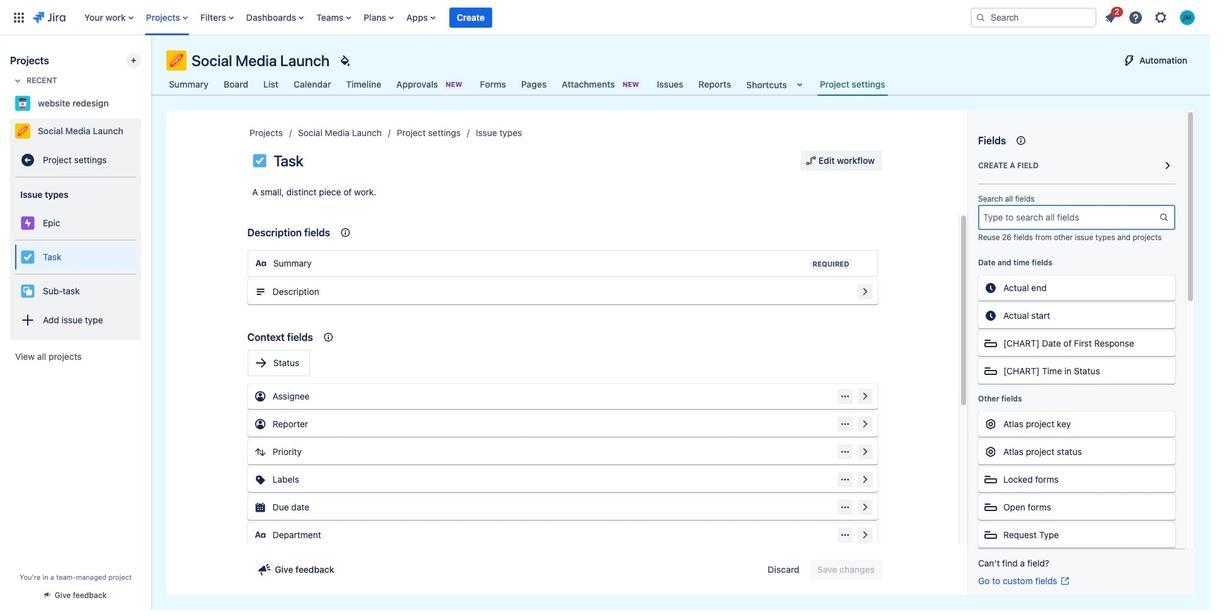 Task type: vqa. For each thing, say whether or not it's contained in the screenshot.
ADD ISSUE TYPE "icon"
yes



Task type: describe. For each thing, give the bounding box(es) containing it.
more actions for priority image
[[840, 447, 850, 457]]

sidebar navigation image
[[137, 50, 165, 76]]

reporter - open field configuration image
[[858, 417, 873, 432]]

more information about the context fields image
[[321, 330, 336, 345]]

priority - open field configuration image
[[858, 444, 873, 459]]

assignee - open field configuration image
[[858, 389, 873, 404]]

labels - open field configuration image
[[858, 472, 873, 487]]

automation image
[[1122, 53, 1137, 68]]

list item inside list
[[1099, 5, 1123, 27]]

Type to search all fields text field
[[979, 206, 1159, 229]]

add to starred image
[[137, 124, 153, 139]]

help image
[[1128, 10, 1143, 25]]

issue type icon image
[[252, 153, 267, 168]]

your profile and settings image
[[1180, 10, 1195, 25]]

1 horizontal spatial list
[[1099, 5, 1203, 29]]

Search field
[[971, 7, 1097, 27]]

add issue type image
[[20, 313, 35, 328]]

department - open field configuration image
[[858, 528, 873, 543]]

0 horizontal spatial list
[[78, 0, 961, 35]]

notifications image
[[1103, 10, 1118, 25]]

appswitcher icon image
[[11, 10, 26, 25]]

description fields element
[[242, 215, 883, 309]]

more information about the fields image
[[1014, 133, 1029, 148]]

context fields element
[[242, 320, 883, 608]]

0 horizontal spatial list item
[[449, 0, 492, 35]]



Task type: locate. For each thing, give the bounding box(es) containing it.
set project background image
[[337, 53, 352, 68]]

1 horizontal spatial list item
[[1099, 5, 1123, 27]]

due date - open field configuration image
[[858, 500, 873, 515]]

search image
[[976, 12, 986, 22]]

more information about the context fields image
[[338, 225, 353, 240]]

jira image
[[33, 10, 65, 25], [33, 10, 65, 25]]

add to starred image
[[137, 96, 153, 111]]

more actions for due date image
[[840, 502, 850, 512]]

tab list
[[159, 73, 896, 96]]

more actions for assignee image
[[840, 391, 850, 401]]

description - open field configuration image
[[858, 284, 873, 299]]

settings image
[[1153, 10, 1169, 25]]

create project image
[[129, 55, 139, 66]]

None search field
[[971, 7, 1097, 27]]

more actions for labels image
[[840, 475, 850, 485]]

primary element
[[8, 0, 961, 35]]

group
[[801, 151, 882, 171], [15, 178, 136, 340], [15, 240, 136, 274], [760, 560, 882, 580]]

list
[[78, 0, 961, 35], [1099, 5, 1203, 29]]

more actions for department image
[[840, 530, 850, 540]]

more actions for reporter image
[[840, 419, 850, 429]]

collapse recent projects image
[[10, 73, 25, 88]]

banner
[[0, 0, 1210, 35]]

list item
[[449, 0, 492, 35], [1099, 5, 1123, 27]]

this link will be opened in a new tab image
[[1060, 576, 1070, 586]]



